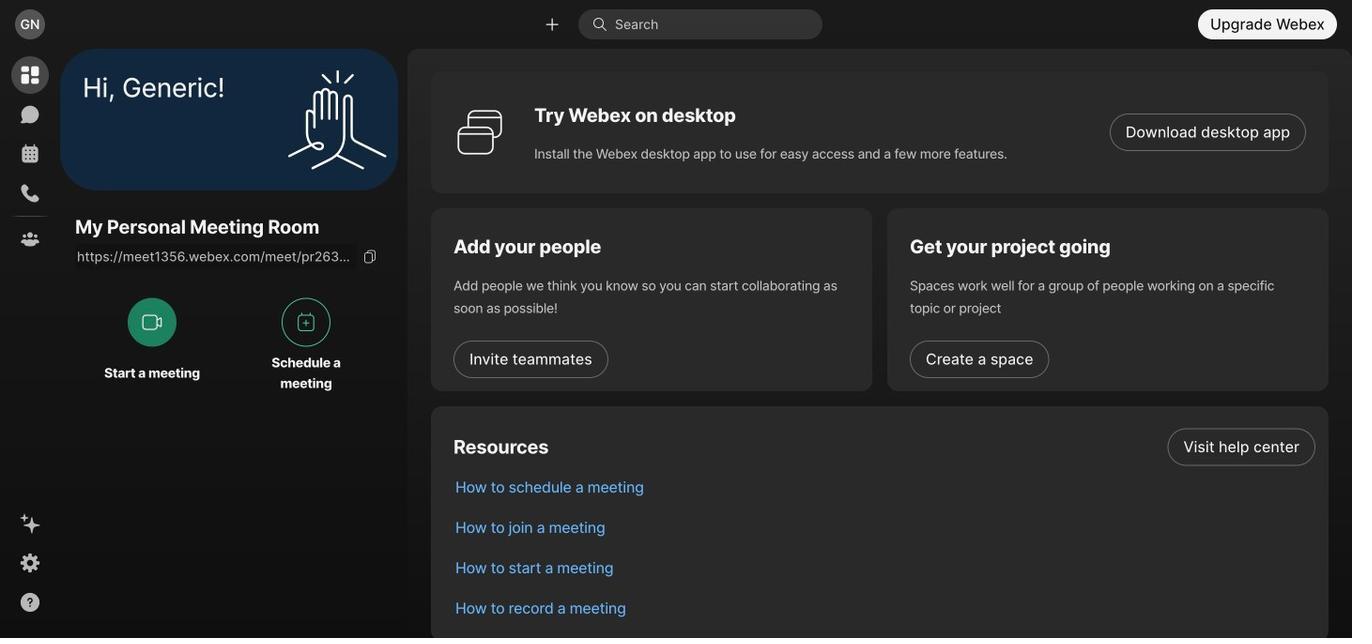 Task type: describe. For each thing, give the bounding box(es) containing it.
4 list item from the top
[[440, 548, 1329, 589]]

3 list item from the top
[[440, 508, 1329, 548]]

1 list item from the top
[[440, 427, 1329, 468]]

two hands high fiving image
[[281, 63, 393, 176]]



Task type: vqa. For each thing, say whether or not it's contained in the screenshot.
group
no



Task type: locate. For each thing, give the bounding box(es) containing it.
5 list item from the top
[[440, 589, 1329, 629]]

2 list item from the top
[[440, 468, 1329, 508]]

webex tab list
[[11, 56, 49, 258]]

None text field
[[75, 243, 357, 270]]

navigation
[[0, 49, 60, 639]]

list item
[[440, 427, 1329, 468], [440, 468, 1329, 508], [440, 508, 1329, 548], [440, 548, 1329, 589], [440, 589, 1329, 629]]



